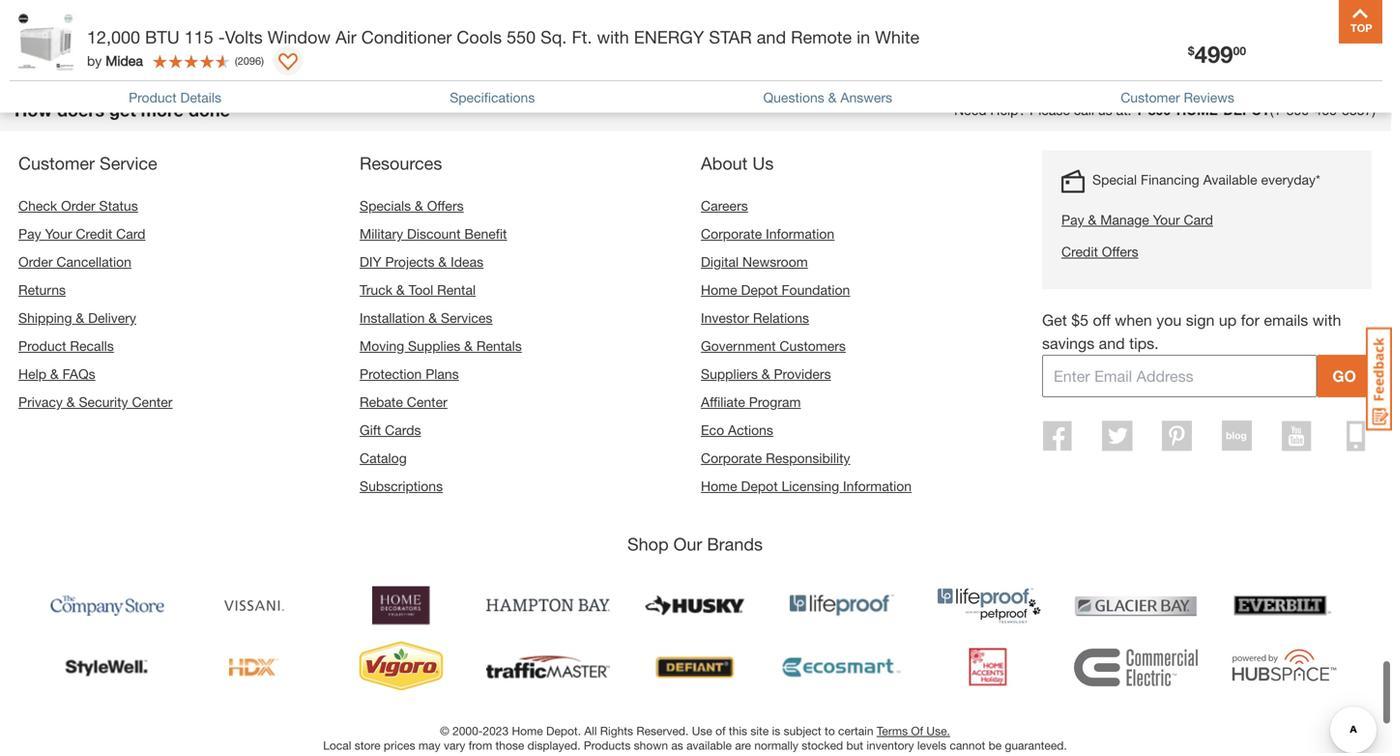 Task type: vqa. For each thing, say whether or not it's contained in the screenshot.
99
no



Task type: describe. For each thing, give the bounding box(es) containing it.
program
[[749, 394, 801, 410]]

moving supplies & rentals
[[360, 338, 522, 354]]

those
[[496, 739, 524, 752]]

you
[[1157, 311, 1182, 329]]

eco actions
[[701, 422, 774, 438]]

1 800- from the left
[[1149, 102, 1177, 118]]

terms of use. link
[[877, 724, 951, 738]]

0 vertical spatial order
[[61, 198, 95, 214]]

when
[[1115, 311, 1153, 329]]

protection plans
[[360, 366, 459, 382]]

550
[[507, 27, 536, 47]]

pay for pay & manage your card
[[1062, 212, 1085, 228]]

pay & manage your card
[[1062, 212, 1214, 228]]

check order status link
[[18, 198, 138, 214]]

ecosmart image
[[780, 641, 904, 695]]

relations
[[753, 310, 810, 326]]

(1-
[[1271, 102, 1287, 118]]

top button
[[1340, 0, 1383, 44]]

investor
[[701, 310, 750, 326]]

2023
[[483, 724, 509, 738]]

affiliate program link
[[701, 394, 801, 410]]

air
[[336, 27, 357, 47]]

1 vertical spatial order
[[18, 254, 53, 270]]

by
[[87, 53, 102, 69]]

and inside get $5 off when you sign up for emails with savings and tips.
[[1099, 334, 1125, 352]]

customers
[[780, 338, 846, 354]]

lifeproof with petproof technology carpet image
[[927, 579, 1051, 633]]

0 horizontal spatial and
[[757, 27, 786, 47]]

& left ideas
[[439, 254, 447, 270]]

shown
[[634, 739, 668, 752]]

shop
[[628, 534, 669, 555]]

of
[[911, 724, 924, 738]]

depot.
[[546, 724, 581, 738]]

government customers link
[[701, 338, 846, 354]]

help
[[18, 366, 46, 382]]

customer for customer reviews
[[1121, 89, 1181, 105]]

offers inside credit offers link
[[1102, 244, 1139, 260]]

terms
[[877, 724, 908, 738]]

stylewell image
[[45, 641, 169, 695]]

military discount benefit link
[[360, 226, 507, 242]]

product for product recalls
[[18, 338, 66, 354]]

get
[[1043, 311, 1068, 329]]

careers
[[701, 198, 748, 214]]

specifications
[[450, 89, 535, 105]]

are
[[735, 739, 751, 752]]

remote
[[791, 27, 852, 47]]

everyday*
[[1262, 172, 1321, 188]]

vigoro image
[[339, 641, 463, 695]]

credit offers
[[1062, 244, 1139, 260]]

& down services
[[464, 338, 473, 354]]

available
[[1204, 172, 1258, 188]]

product details
[[129, 89, 221, 105]]

home decorators collection image
[[339, 579, 463, 633]]

of
[[716, 724, 726, 738]]

display image
[[279, 53, 298, 73]]

corporate responsibility link
[[701, 450, 851, 466]]

hdx image
[[192, 641, 316, 695]]

& for installation & services
[[429, 310, 437, 326]]

home depot on facebook image
[[1043, 421, 1073, 452]]

$5
[[1072, 311, 1089, 329]]

& for shipping & delivery
[[76, 310, 84, 326]]

digital newsroom link
[[701, 254, 808, 270]]

hubspace smart home image
[[1222, 641, 1345, 695]]

privacy
[[18, 394, 63, 410]]

government customers
[[701, 338, 846, 354]]

projects
[[385, 254, 435, 270]]

12,000
[[87, 27, 140, 47]]

& for questions & answers
[[829, 89, 837, 105]]

depot for licensing
[[741, 478, 778, 494]]

providers
[[774, 366, 831, 382]]

1 horizontal spatial credit
[[1062, 244, 1099, 260]]

2000-
[[453, 724, 483, 738]]

recalls
[[70, 338, 114, 354]]

security
[[79, 394, 128, 410]]

product for product details
[[129, 89, 177, 105]]

btu
[[145, 27, 180, 47]]

customer service
[[18, 153, 157, 174]]

returns
[[18, 282, 66, 298]]

protection
[[360, 366, 422, 382]]

is
[[772, 724, 781, 738]]

supplies
[[408, 338, 461, 354]]

1 horizontal spatial your
[[1153, 212, 1181, 228]]

hampton bay image
[[486, 579, 610, 633]]

lifeproof flooring image
[[780, 579, 904, 633]]

0 vertical spatial with
[[597, 27, 629, 47]]

to
[[825, 724, 835, 738]]

corporate information link
[[701, 226, 835, 242]]

questions
[[764, 89, 825, 105]]

plans
[[426, 366, 459, 382]]

499
[[1195, 40, 1234, 68]]

shipping
[[18, 310, 72, 326]]

delivery
[[88, 310, 136, 326]]

installation & services link
[[360, 310, 493, 326]]

2 800- from the left
[[1287, 102, 1315, 118]]

1 horizontal spatial card
[[1184, 212, 1214, 228]]

off
[[1093, 311, 1111, 329]]

specials
[[360, 198, 411, 214]]

everbilt image
[[1222, 579, 1345, 633]]

our
[[674, 534, 702, 555]]

get $5 off when you sign up for emails with savings and tips.
[[1043, 311, 1342, 352]]

00
[[1234, 44, 1247, 57]]

affiliate
[[701, 394, 746, 410]]

home depot blog image
[[1222, 421, 1252, 452]]

questions & answers
[[764, 89, 893, 105]]

white
[[875, 27, 920, 47]]

emails
[[1264, 311, 1309, 329]]

doers
[[57, 100, 104, 120]]

guaranteed.
[[1005, 739, 1067, 752]]

credit offers link
[[1062, 242, 1321, 262]]

rentals
[[477, 338, 522, 354]]

go button
[[1318, 355, 1372, 397]]

faqs
[[63, 366, 95, 382]]



Task type: locate. For each thing, give the bounding box(es) containing it.
depot for foundation
[[741, 282, 778, 298]]

& left manage
[[1089, 212, 1097, 228]]

home depot on twitter image
[[1103, 421, 1133, 452]]

corporate down careers link
[[701, 226, 762, 242]]

protection plans link
[[360, 366, 459, 382]]

0 vertical spatial customer
[[1121, 89, 1181, 105]]

pay down check
[[18, 226, 41, 242]]

with right ft. at the top left of the page
[[597, 27, 629, 47]]

answers
[[841, 89, 893, 105]]

0 horizontal spatial center
[[132, 394, 173, 410]]

may
[[419, 739, 441, 752]]

0 vertical spatial corporate
[[701, 226, 762, 242]]

1 horizontal spatial customer
[[1121, 89, 1181, 105]]

0 vertical spatial depot
[[741, 282, 778, 298]]

truck & tool rental
[[360, 282, 476, 298]]

1 vertical spatial depot
[[741, 478, 778, 494]]

with inside get $5 off when you sign up for emails with savings and tips.
[[1313, 311, 1342, 329]]

& left tool
[[396, 282, 405, 298]]

defiant image
[[633, 641, 757, 695]]

diy projects & ideas link
[[360, 254, 484, 270]]

home depot mobile apps image
[[1347, 421, 1366, 452]]

order cancellation link
[[18, 254, 131, 270]]

eco actions link
[[701, 422, 774, 438]]

2 vertical spatial home
[[512, 724, 543, 738]]

product details button
[[129, 87, 221, 108], [129, 87, 221, 108]]

credit up the cancellation
[[76, 226, 112, 242]]

and right star
[[757, 27, 786, 47]]

& left answers
[[829, 89, 837, 105]]

home down eco in the right of the page
[[701, 478, 738, 494]]

$ 499 00
[[1189, 40, 1247, 68]]

glacier bay image
[[1075, 579, 1198, 633]]

rebate center link
[[360, 394, 448, 410]]

trafficmaster image
[[486, 641, 610, 695]]

-
[[218, 27, 225, 47]]

& right the help
[[50, 366, 59, 382]]

466-
[[1315, 102, 1343, 118]]

0 horizontal spatial 800-
[[1149, 102, 1177, 118]]

specials & offers
[[360, 198, 464, 214]]

help & faqs
[[18, 366, 95, 382]]

home up those
[[512, 724, 543, 738]]

prices
[[384, 739, 415, 752]]

& down government customers
[[762, 366, 770, 382]]

credit down pay & manage your card
[[1062, 244, 1099, 260]]

0 horizontal spatial product
[[18, 338, 66, 354]]

but
[[847, 739, 864, 752]]

0 horizontal spatial with
[[597, 27, 629, 47]]

pay up credit offers
[[1062, 212, 1085, 228]]

12,000 btu 115 -volts window air conditioner cools 550 sq. ft. with energy star and remote in white
[[87, 27, 920, 47]]

product recalls
[[18, 338, 114, 354]]

1 vertical spatial with
[[1313, 311, 1342, 329]]

your down "financing"
[[1153, 212, 1181, 228]]

pay
[[1062, 212, 1085, 228], [18, 226, 41, 242]]

corporate down eco actions link
[[701, 450, 762, 466]]

star
[[709, 27, 752, 47]]

feedback link image
[[1367, 327, 1393, 431]]

information up newsroom
[[766, 226, 835, 242]]

check
[[18, 198, 57, 214]]

0 vertical spatial credit
[[76, 226, 112, 242]]

home
[[701, 282, 738, 298], [701, 478, 738, 494], [512, 724, 543, 738]]

corporate for corporate information
[[701, 226, 762, 242]]

1 horizontal spatial product
[[129, 89, 177, 105]]

get
[[109, 100, 136, 120]]

home accents holiday image
[[927, 641, 1051, 695]]

1 horizontal spatial 800-
[[1287, 102, 1315, 118]]

0 vertical spatial information
[[766, 226, 835, 242]]

returns link
[[18, 282, 66, 298]]

home inside the © 2000-2023 home depot. all rights reserved. use of this site is subject to certain terms of use. local store prices may vary from those displayed. products shown as available are normally stocked but inventory levels cannot be guaranteed.
[[512, 724, 543, 738]]

and
[[757, 27, 786, 47], [1099, 334, 1125, 352]]

1 horizontal spatial information
[[843, 478, 912, 494]]

with
[[597, 27, 629, 47], [1313, 311, 1342, 329]]

0 horizontal spatial credit
[[76, 226, 112, 242]]

& up the supplies
[[429, 310, 437, 326]]

ideas
[[451, 254, 484, 270]]

& down faqs
[[67, 394, 75, 410]]

800- right at:
[[1149, 102, 1177, 118]]

home for home depot foundation
[[701, 282, 738, 298]]

gift
[[360, 422, 381, 438]]

order up returns "link"
[[18, 254, 53, 270]]

products
[[584, 739, 631, 752]]

0 horizontal spatial your
[[45, 226, 72, 242]]

& for help & faqs
[[50, 366, 59, 382]]

home depot on youtube image
[[1282, 421, 1312, 452]]

shipping & delivery
[[18, 310, 136, 326]]

reviews
[[1184, 89, 1235, 105]]

Enter Email Address text field
[[1043, 355, 1318, 397]]

order up "pay your credit card"
[[61, 198, 95, 214]]

home depot foundation link
[[701, 282, 850, 298]]

card down 'status' on the left top of page
[[116, 226, 146, 242]]

corporate for corporate responsibility
[[701, 450, 762, 466]]

cannot
[[950, 739, 986, 752]]

product image image
[[15, 10, 77, 73]]

2 corporate from the top
[[701, 450, 762, 466]]

local
[[323, 739, 351, 752]]

© 2000-2023 home depot. all rights reserved. use of this site is subject to certain terms of use. local store prices may vary from those displayed. products shown as available are normally stocked but inventory levels cannot be guaranteed.
[[323, 724, 1067, 752]]

1 vertical spatial product
[[18, 338, 66, 354]]

1 horizontal spatial center
[[407, 394, 448, 410]]

& up military discount benefit link
[[415, 198, 423, 214]]

husky image
[[633, 579, 757, 633]]

0 horizontal spatial information
[[766, 226, 835, 242]]

1 horizontal spatial offers
[[1102, 244, 1139, 260]]

home down digital
[[701, 282, 738, 298]]

the company store image
[[45, 579, 169, 633]]

military discount benefit
[[360, 226, 507, 242]]

1 vertical spatial customer
[[18, 153, 95, 174]]

specifications button
[[450, 87, 535, 108], [450, 87, 535, 108]]

pay for pay your credit card
[[18, 226, 41, 242]]

home depot licensing information link
[[701, 478, 912, 494]]

help?
[[991, 102, 1026, 118]]

1 vertical spatial credit
[[1062, 244, 1099, 260]]

sign
[[1186, 311, 1215, 329]]

store
[[355, 739, 381, 752]]

800- right depot
[[1287, 102, 1315, 118]]

& for suppliers & providers
[[762, 366, 770, 382]]

service
[[100, 153, 157, 174]]

order cancellation
[[18, 254, 131, 270]]

up
[[1219, 311, 1237, 329]]

information right licensing
[[843, 478, 912, 494]]

& for pay & manage your card
[[1089, 212, 1097, 228]]

offers up discount
[[427, 198, 464, 214]]

installation & services
[[360, 310, 493, 326]]

1 vertical spatial corporate
[[701, 450, 762, 466]]

catalog link
[[360, 450, 407, 466]]

0 horizontal spatial pay
[[18, 226, 41, 242]]

1 corporate from the top
[[701, 226, 762, 242]]

moving supplies & rentals link
[[360, 338, 522, 354]]

ft.
[[572, 27, 592, 47]]

1 vertical spatial information
[[843, 478, 912, 494]]

& up recalls at the left of the page
[[76, 310, 84, 326]]

1 horizontal spatial with
[[1313, 311, 1342, 329]]

1 horizontal spatial pay
[[1062, 212, 1085, 228]]

corporate
[[701, 226, 762, 242], [701, 450, 762, 466]]

customer for customer service
[[18, 153, 95, 174]]

cancellation
[[57, 254, 131, 270]]

by midea
[[87, 53, 143, 69]]

1 horizontal spatial order
[[61, 198, 95, 214]]

inventory
[[867, 739, 914, 752]]

0 horizontal spatial card
[[116, 226, 146, 242]]

tool
[[409, 282, 434, 298]]

reserved.
[[637, 724, 689, 738]]

center down plans
[[407, 394, 448, 410]]

product down "midea"
[[129, 89, 177, 105]]

installation
[[360, 310, 425, 326]]

0 horizontal spatial customer
[[18, 153, 95, 174]]

customer reviews
[[1121, 89, 1235, 105]]

home depot on pinterest image
[[1162, 421, 1193, 452]]

1 vertical spatial home
[[701, 478, 738, 494]]

normally
[[755, 739, 799, 752]]

vissani image
[[192, 579, 316, 633]]

& for truck & tool rental
[[396, 282, 405, 298]]

home for home depot licensing information
[[701, 478, 738, 494]]

careers link
[[701, 198, 748, 214]]

1 horizontal spatial and
[[1099, 334, 1125, 352]]

vary
[[444, 739, 466, 752]]

& for privacy & security center
[[67, 394, 75, 410]]

suppliers & providers link
[[701, 366, 831, 382]]

1 vertical spatial and
[[1099, 334, 1125, 352]]

window
[[268, 27, 331, 47]]

0 vertical spatial product
[[129, 89, 177, 105]]

with right emails
[[1313, 311, 1342, 329]]

digital newsroom
[[701, 254, 808, 270]]

offers down manage
[[1102, 244, 1139, 260]]

gift cards link
[[360, 422, 421, 438]]

2 depot from the top
[[741, 478, 778, 494]]

cools
[[457, 27, 502, 47]]

0 vertical spatial offers
[[427, 198, 464, 214]]

1 vertical spatial offers
[[1102, 244, 1139, 260]]

site
[[751, 724, 769, 738]]

2 center from the left
[[407, 394, 448, 410]]

benefit
[[465, 226, 507, 242]]

volts
[[225, 27, 263, 47]]

customer up check
[[18, 153, 95, 174]]

depot down corporate responsibility link
[[741, 478, 778, 494]]

actions
[[728, 422, 774, 438]]

& for specials & offers
[[415, 198, 423, 214]]

0 horizontal spatial order
[[18, 254, 53, 270]]

more
[[141, 100, 184, 120]]

and down the off
[[1099, 334, 1125, 352]]

commercial electric image
[[1075, 641, 1198, 695]]

savings
[[1043, 334, 1095, 352]]

your up 'order cancellation' link
[[45, 226, 72, 242]]

depot up investor relations
[[741, 282, 778, 298]]

0 vertical spatial and
[[757, 27, 786, 47]]

depot
[[1224, 102, 1271, 118]]

customer right 'us'
[[1121, 89, 1181, 105]]

product down shipping
[[18, 338, 66, 354]]

services
[[441, 310, 493, 326]]

center right security
[[132, 394, 173, 410]]

0 vertical spatial home
[[701, 282, 738, 298]]

card up credit offers link
[[1184, 212, 1214, 228]]

pay your credit card
[[18, 226, 146, 242]]

1 depot from the top
[[741, 282, 778, 298]]

energy
[[634, 27, 705, 47]]

1 center from the left
[[132, 394, 173, 410]]

0 horizontal spatial offers
[[427, 198, 464, 214]]

credit
[[76, 226, 112, 242], [1062, 244, 1099, 260]]



